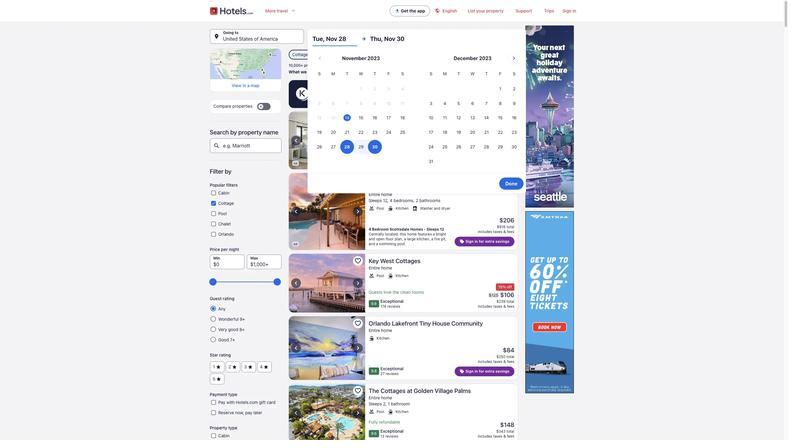 Task type: describe. For each thing, give the bounding box(es) containing it.
$1,000 and above, Maximum, Price per night text field
[[247, 255, 282, 269]]

0 horizontal spatial 18 button
[[396, 111, 410, 125]]

filter by
[[210, 168, 232, 175]]

nov left directional image
[[342, 36, 351, 42]]

14 for 2nd 14 button from the right
[[345, 115, 350, 120]]

house
[[433, 320, 450, 327]]

west inside west ridge by avantstay a place of comfort! perfect sunsets by the pool! entire home sleeps 12, 4 bedrooms, 2 bathrooms
[[369, 177, 383, 184]]

$84 $250 total includes taxes & fees
[[478, 347, 515, 364]]

show next image for key west cottages image
[[355, 280, 362, 287]]

this
[[400, 232, 407, 237]]

3 t from the left
[[458, 71, 461, 76]]

the for the cottages at golden village palms entire home sleeps 2, 1 bathroom
[[369, 387, 380, 394]]

view
[[232, 83, 242, 88]]

0 horizontal spatial 17 button
[[382, 111, 396, 125]]

29
[[498, 144, 503, 149]]

by down ridge
[[393, 184, 399, 191]]

pay
[[218, 400, 226, 405]]

your
[[477, 8, 486, 13]]

entire inside the cottages at golden village palms entire home sleeps 2, 1 bathroom
[[369, 395, 380, 401]]

sign inside dropdown button
[[563, 8, 572, 13]]

what we are paid impacts our sort order link
[[289, 69, 379, 75]]

2 horizontal spatial the
[[410, 8, 417, 13]]

nov up "previous month" image
[[321, 36, 330, 42]]

sleeps inside the cottages at golden village palms entire home sleeps 2, 1 bathroom
[[369, 401, 382, 407]]

26 for first the 26 button from right
[[457, 144, 462, 149]]

f for november 2023
[[388, 71, 390, 76]]

cottages inside key west cottages entire home
[[396, 257, 421, 264]]

dryer
[[442, 206, 451, 211]]

swimming
[[380, 242, 397, 246]]

support link
[[510, 5, 539, 17]]

pool down 12,
[[377, 206, 384, 211]]

2 t from the left
[[374, 71, 377, 76]]

ad for the cottages at pga national resort
[[294, 162, 298, 165]]

17 for the bottommost 17 button
[[429, 130, 434, 135]]

guests
[[369, 290, 383, 295]]

19 inside november 2023 element
[[317, 130, 322, 135]]

& for $206
[[504, 230, 507, 234]]

kitchen,
[[417, 237, 431, 241]]

guests love the clean rooms
[[369, 290, 424, 295]]

13 button
[[466, 111, 480, 125]]

trips link
[[539, 5, 561, 17]]

room image
[[289, 316, 365, 380]]

1 vertical spatial cottage
[[218, 201, 234, 206]]

12 inside 4 bedroom scottsdale homes - sleeps 12 centrally located, this home features a bright and open floor plan, a large kitchen, a fire pit, and a swimming pool.
[[440, 227, 445, 232]]

19 inside december 2023 "element"
[[457, 130, 462, 135]]

hotels logo image
[[210, 6, 253, 16]]

1 vertical spatial 24 button
[[425, 140, 438, 154]]

a up fire
[[433, 232, 435, 237]]

the for the cottages at pga national resort
[[369, 115, 380, 122]]

25 inside december 2023 "element"
[[443, 144, 448, 149]]

extra for $84
[[486, 369, 495, 374]]

fees for $624
[[508, 149, 515, 153]]

show next image for west ridge by avantstay a place of comfort! perfect sunsets by the pool! image
[[355, 208, 362, 215]]

card
[[267, 400, 276, 405]]

1 20 button from the left
[[327, 126, 341, 139]]

entire inside west ridge by avantstay a place of comfort! perfect sunsets by the pool! entire home sleeps 12, 4 bedrooms, 2 bathrooms
[[369, 192, 380, 197]]

our
[[369, 142, 375, 147]]

located,
[[385, 232, 399, 237]]

now
[[379, 137, 387, 142]]

2 two- from the left
[[402, 142, 410, 147]]

property for your
[[487, 8, 504, 13]]

pool down key
[[377, 274, 384, 278]]

leading image for $84
[[460, 369, 465, 374]]

entire inside key west cottages entire home
[[369, 265, 380, 271]]

sort
[[352, 69, 360, 74]]

18 inside november 2023 element
[[401, 115, 405, 120]]

chalet
[[218, 221, 231, 227]]

bedroom,
[[384, 142, 401, 147]]

1 16 button from the left
[[368, 111, 382, 125]]

orlando for orlando
[[218, 232, 234, 237]]

9.8
[[372, 369, 377, 373]]

a
[[438, 177, 442, 184]]

& for $84
[[504, 360, 507, 364]]

perfect
[[494, 177, 513, 184]]

exceptional 27 reviews
[[381, 366, 404, 376]]

total for $84
[[507, 355, 515, 359]]

8
[[500, 101, 502, 106]]

home inside key west cottages entire home
[[382, 265, 393, 271]]

5 button
[[452, 96, 466, 110]]

rating for guest rating
[[223, 296, 235, 301]]

bedroom
[[373, 227, 389, 232]]

residentially-
[[369, 147, 392, 152]]

includes for $206
[[478, 230, 493, 234]]

20 for second 20 button from the left
[[471, 130, 476, 135]]

15% off $125 $106 $239 total includes taxes & fees
[[478, 285, 515, 309]]

comfort!
[[468, 177, 492, 184]]

1 15 button from the left
[[354, 111, 368, 125]]

save for save now and play later our two-bedroom, two-bath, 1,200sqft residentially-appointed retreats offer privacy and prestige, plus beautiful outdoor space.
[[369, 137, 378, 142]]

sign in for extra savings link for $206
[[455, 237, 515, 247]]

$148
[[501, 421, 515, 428]]

search image
[[508, 33, 515, 40]]

reviews inside exceptional 27 reviews
[[386, 372, 399, 376]]

1 cabin from the top
[[218, 190, 230, 196]]

done button
[[500, 178, 524, 190]]

pit,
[[441, 237, 447, 241]]

fully
[[369, 420, 378, 425]]

pool down '2,'
[[377, 410, 384, 414]]

2 22 button from the left
[[494, 126, 508, 139]]

$624
[[500, 136, 515, 143]]

community
[[452, 320, 483, 327]]

$1,410
[[495, 144, 506, 148]]

total for $624
[[507, 144, 515, 148]]

xsmall image for 1
[[216, 364, 221, 370]]

includes inside 15% off $125 $106 $239 total includes taxes & fees
[[478, 304, 493, 309]]

17 for the left 17 button
[[387, 115, 391, 120]]

1 27 button from the left
[[327, 140, 341, 154]]

in inside button
[[243, 83, 246, 88]]

21 button inside november 2023 element
[[341, 126, 354, 139]]

7 button
[[480, 96, 494, 110]]

per
[[221, 247, 228, 252]]

a down open in the bottom left of the page
[[376, 242, 379, 246]]

$148 $343 total includes taxes & fees
[[478, 421, 515, 439]]

cottages for golden
[[381, 387, 406, 394]]

30 inside button
[[352, 36, 358, 42]]

16 inside november 2023 element
[[373, 115, 378, 120]]

sign for west ridge by avantstay a place of comfort! perfect sunsets by the pool!
[[466, 239, 474, 244]]

2023 for december 2023
[[480, 56, 492, 61]]

small image down 12,
[[388, 206, 394, 211]]

view in a map
[[232, 83, 260, 88]]

m for november 2023
[[332, 71, 335, 76]]

taxes for $624
[[494, 149, 503, 153]]

w for november
[[359, 71, 363, 76]]

star rating
[[210, 353, 231, 358]]

space.
[[424, 152, 435, 156]]

9
[[513, 101, 516, 106]]

cottage button
[[289, 50, 322, 60]]

exterior image
[[289, 254, 365, 313]]

savings for $206
[[496, 239, 510, 244]]

1 vertical spatial 5
[[213, 377, 216, 382]]

sleeps inside 4 bedroom scottsdale homes - sleeps 12 centrally located, this home features a bright and open floor plan, a large kitchen, a fire pit, and a swimming pool.
[[427, 227, 439, 232]]

show previous image for orlando lakefront tiny house community image
[[293, 345, 300, 352]]

fees inside 15% off $125 $106 $239 total includes taxes & fees
[[508, 304, 515, 309]]

2 21 button from the left
[[480, 126, 494, 139]]

14 for 2nd 14 button from left
[[485, 115, 489, 120]]

Save The Cottages at Golden Village Palms to a trip checkbox
[[353, 386, 363, 396]]

1 19 button from the left
[[313, 126, 327, 139]]

exceptional 174 reviews
[[381, 299, 404, 309]]

the cottages at golden village palms entire home sleeps 2, 1 bathroom
[[369, 387, 471, 407]]

tue, nov 28
[[313, 35, 347, 42]]

$206
[[500, 217, 515, 224]]

nov right the tue,
[[326, 35, 338, 42]]

type for payment type
[[229, 392, 238, 397]]

property for by
[[239, 129, 262, 136]]

popular
[[210, 183, 225, 188]]

26 for first the 26 button from the left
[[317, 144, 322, 149]]

for for $84
[[479, 369, 485, 374]]

hotels
[[397, 88, 410, 94]]

1 26 button from the left
[[313, 140, 327, 154]]

show next image for orlando lakefront tiny house community image
[[355, 345, 362, 352]]

10%
[[329, 88, 339, 94]]

2 inside west ridge by avantstay a place of comfort! perfect sunsets by the pool! entire home sleeps 12, 4 bedrooms, 2 bathrooms
[[416, 198, 419, 203]]

22 for first 22 button from the left
[[359, 130, 364, 135]]

homes
[[411, 227, 423, 232]]

3 s from the left
[[430, 71, 433, 76]]

9+
[[240, 317, 245, 322]]

tue,
[[313, 35, 325, 42]]

cottage inside button
[[293, 52, 308, 57]]

23 for first 23 button
[[373, 130, 378, 135]]

fire
[[435, 237, 440, 241]]

1 vertical spatial 25 button
[[438, 140, 452, 154]]

24 for '24' button to the top
[[387, 130, 392, 135]]

key west cottages entire home
[[369, 257, 421, 271]]

12 inside button
[[457, 115, 461, 120]]

leading image
[[395, 9, 400, 13]]

english
[[443, 8, 457, 13]]

2 16 button from the left
[[508, 111, 522, 125]]

directional image
[[361, 36, 367, 42]]

4 inside west ridge by avantstay a place of comfort! perfect sunsets by the pool! entire home sleeps 12, 4 bedrooms, 2 bathrooms
[[390, 198, 393, 203]]

24 for the bottommost '24' button
[[429, 144, 434, 149]]

a down this
[[404, 237, 406, 241]]

pool up now on the left of page
[[377, 125, 384, 130]]

small image up the our
[[369, 125, 375, 131]]

9.6 for the cottages at golden village palms
[[372, 431, 377, 436]]

good
[[228, 327, 239, 332]]

12 button
[[452, 111, 466, 125]]

ridge
[[384, 177, 400, 184]]

21 inside november 2023 element
[[345, 130, 350, 135]]

23 for second 23 button from the left
[[512, 130, 517, 135]]

includes for $84
[[478, 360, 493, 364]]

1 vertical spatial 18 button
[[438, 126, 452, 139]]

show previous image for west ridge by avantstay a place of comfort! perfect sunsets by the pool! image
[[293, 208, 300, 215]]

scottsdale
[[390, 227, 410, 232]]

4 left xsmall icon
[[260, 364, 263, 370]]

map
[[251, 83, 260, 88]]

list your property
[[468, 8, 504, 13]]

16 inside december 2023 "element"
[[512, 115, 517, 120]]

pga
[[414, 115, 426, 122]]

small image left washer
[[413, 206, 418, 211]]

1 vertical spatial 3
[[244, 364, 247, 370]]

$1,000 and above, Maximum, Price per night range field
[[214, 275, 278, 289]]

at for golden
[[407, 387, 413, 394]]

2 vertical spatial 2
[[229, 364, 231, 370]]

total for $148
[[507, 429, 515, 434]]

pool up chalet
[[218, 211, 227, 216]]

travel
[[277, 8, 288, 13]]

28 inside december 2023 "element"
[[484, 144, 490, 149]]

in inside dropdown button
[[573, 8, 577, 13]]

show previous image for the cottages at golden village palms image
[[293, 410, 300, 417]]

plus
[[385, 152, 392, 156]]

1 22 button from the left
[[354, 126, 368, 139]]

2 inside button
[[514, 86, 516, 91]]

1 two- from the left
[[376, 142, 384, 147]]

palms
[[455, 387, 471, 394]]

1 horizontal spatial 28
[[339, 35, 347, 42]]

xsmall image for 2
[[232, 364, 237, 370]]

application containing november 2023
[[313, 51, 522, 169]]

total inside 15% off $125 $106 $239 total includes taxes & fees
[[507, 299, 515, 304]]

29 button
[[494, 140, 508, 154]]

$343
[[497, 429, 506, 434]]

exceptional for key west cottages
[[381, 299, 404, 304]]

small image down key
[[369, 273, 375, 279]]

outdoor pool image
[[289, 384, 365, 440]]

10,000+
[[289, 63, 303, 68]]

large
[[407, 237, 416, 241]]

2 15 button from the left
[[494, 111, 508, 125]]

night
[[229, 247, 239, 252]]

$125
[[489, 292, 499, 298]]

2 vertical spatial the
[[393, 290, 399, 295]]

$206 $918 total includes taxes & fees
[[478, 217, 515, 234]]

national
[[428, 115, 450, 122]]

good
[[218, 337, 229, 343]]

6
[[472, 101, 474, 106]]

$0, Minimum, Price per night text field
[[210, 255, 245, 269]]

extra for $206
[[486, 239, 495, 244]]

pool!
[[411, 184, 425, 191]]

what we are paid impacts our sort order
[[289, 69, 373, 74]]

sign in
[[563, 8, 577, 13]]

by right ridge
[[402, 177, 408, 184]]

2 19 button from the left
[[452, 126, 466, 139]]

america
[[260, 36, 278, 42]]

properties for compare properties
[[233, 104, 253, 109]]

tue, nov 28 button
[[313, 32, 358, 46]]

savings for $84
[[496, 369, 510, 374]]

later
[[254, 410, 262, 415]]

compare properties
[[214, 104, 253, 109]]

off
[[507, 285, 512, 289]]

4 button
[[438, 96, 452, 110]]

home inside orlando lakefront tiny house community entire home
[[382, 328, 393, 333]]

- inside button
[[338, 36, 341, 42]]

10 button
[[425, 111, 438, 125]]

exceptional 13 reviews
[[381, 429, 404, 439]]



Task type: locate. For each thing, give the bounding box(es) containing it.
5 includes from the top
[[478, 434, 493, 439]]

1 right '2,'
[[388, 401, 390, 407]]

includes inside $624 $1,410 total includes taxes & fees
[[478, 149, 493, 153]]

includes inside $148 $343 total includes taxes & fees
[[478, 434, 493, 439]]

the right save the cottages at golden village palms to a trip option
[[369, 387, 380, 394]]

by right search
[[231, 129, 237, 136]]

plan,
[[395, 237, 403, 241]]

$125 button
[[489, 292, 500, 298]]

2023 right december
[[480, 56, 492, 61]]

2 horizontal spatial 2
[[514, 86, 516, 91]]

25 inside november 2023 element
[[400, 130, 406, 135]]

2 22 from the left
[[498, 130, 503, 135]]

w for december
[[471, 71, 475, 76]]

sleeps up features
[[427, 227, 439, 232]]

1 horizontal spatial 26 button
[[452, 140, 466, 154]]

1 vertical spatial 18
[[443, 130, 448, 135]]

$918
[[497, 225, 506, 229]]

0 vertical spatial 3
[[430, 101, 433, 106]]

0 horizontal spatial orlando
[[218, 232, 234, 237]]

0 vertical spatial 18 button
[[396, 111, 410, 125]]

taxes down $918
[[494, 230, 503, 234]]

& inside 15% off $125 $106 $239 total includes taxes & fees
[[504, 304, 507, 309]]

16 button right save the cottages at pga national resort to a trip 'option'
[[368, 111, 382, 125]]

0 vertical spatial the
[[410, 8, 417, 13]]

t right order
[[374, 71, 377, 76]]

5
[[458, 101, 461, 106], [213, 377, 216, 382]]

28 button
[[480, 140, 494, 154]]

cabin inside property type cabin
[[218, 433, 230, 439]]

0 horizontal spatial f
[[388, 71, 390, 76]]

taxes down "$1,410"
[[494, 149, 503, 153]]

- right the tue,
[[338, 36, 341, 42]]

1 horizontal spatial 15
[[499, 115, 503, 120]]

sign in button
[[561, 5, 579, 17]]

3 entire from the top
[[369, 328, 380, 333]]

4 inside 4 bedroom scottsdale homes - sleeps 12 centrally located, this home features a bright and open floor plan, a large kitchen, a fire pit, and a swimming pool.
[[369, 227, 372, 232]]

1 19 from the left
[[317, 130, 322, 135]]

1 vertical spatial rating
[[219, 353, 231, 358]]

5 taxes from the top
[[494, 434, 503, 439]]

1 horizontal spatial 27
[[381, 372, 385, 376]]

tiny
[[420, 320, 431, 327]]

0 vertical spatial extra
[[486, 239, 495, 244]]

a left map
[[247, 83, 250, 88]]

wonderful
[[218, 317, 239, 322]]

2 14 from the left
[[485, 115, 489, 120]]

5 inside button
[[458, 101, 461, 106]]

2 w from the left
[[471, 71, 475, 76]]

1 the from the top
[[369, 115, 380, 122]]

1 23 button from the left
[[368, 126, 382, 139]]

sleeps left '2,'
[[369, 401, 382, 407]]

18 inside december 2023 "element"
[[443, 130, 448, 135]]

fees inside $148 $343 total includes taxes & fees
[[508, 434, 515, 439]]

orlando down 174
[[369, 320, 391, 327]]

1 14 button from the left
[[341, 111, 354, 125]]

2 includes from the top
[[478, 230, 493, 234]]

1 horizontal spatial 17
[[429, 130, 434, 135]]

2 extra from the top
[[486, 369, 495, 374]]

1 vertical spatial 17
[[429, 130, 434, 135]]

december 2023 element
[[425, 70, 522, 169]]

2 16 from the left
[[512, 115, 517, 120]]

taxes for $84
[[494, 360, 503, 364]]

entire inside orlando lakefront tiny house community entire home
[[369, 328, 380, 333]]

reviews for the cottages at golden village palms
[[386, 434, 399, 439]]

1 vertical spatial extra
[[486, 369, 495, 374]]

w inside december 2023 "element"
[[471, 71, 475, 76]]

22 button down save the cottages at pga national resort to a trip 'option'
[[354, 126, 368, 139]]

1 ad from the top
[[294, 162, 298, 165]]

2 m from the left
[[444, 71, 447, 76]]

23 up the our
[[373, 130, 378, 135]]

f
[[388, 71, 390, 76], [500, 71, 502, 76]]

1 vertical spatial 25
[[443, 144, 448, 149]]

sleeps inside west ridge by avantstay a place of comfort! perfect sunsets by the pool! entire home sleeps 12, 4 bedrooms, 2 bathrooms
[[369, 198, 382, 203]]

1 horizontal spatial 1
[[388, 401, 390, 407]]

1 vertical spatial the
[[369, 387, 380, 394]]

2 ad from the top
[[294, 242, 298, 246]]

rating right star
[[219, 353, 231, 358]]

0 horizontal spatial 18
[[401, 115, 405, 120]]

properties
[[304, 63, 323, 68], [233, 104, 253, 109]]

30 down $624
[[512, 144, 517, 149]]

$0, Minimum, Price per night range field
[[214, 275, 278, 289]]

1 14 from the left
[[345, 115, 350, 120]]

2 total from the top
[[507, 225, 515, 229]]

0 horizontal spatial 13
[[381, 434, 385, 439]]

& down '$250'
[[504, 360, 507, 364]]

1 vertical spatial 1
[[213, 364, 215, 370]]

3 taxes from the top
[[494, 304, 503, 309]]

sign in for extra savings down $206 $918 total includes taxes & fees
[[466, 239, 510, 244]]

0 horizontal spatial 5
[[213, 377, 216, 382]]

22 button up "$1,410"
[[494, 126, 508, 139]]

save inside save 10% or more on over 100,000 hotels worldwide when you're signed in
[[317, 88, 328, 94]]

3 total from the top
[[507, 299, 515, 304]]

static map image image
[[210, 49, 282, 79]]

3
[[430, 101, 433, 106], [244, 364, 247, 370]]

0 vertical spatial 25
[[400, 130, 406, 135]]

at left golden
[[407, 387, 413, 394]]

1 vertical spatial reviews
[[386, 372, 399, 376]]

xsmall image
[[264, 364, 269, 370]]

thu,
[[371, 35, 383, 42]]

1 horizontal spatial 14
[[485, 115, 489, 120]]

4 fees from the top
[[508, 360, 515, 364]]

0 vertical spatial 9.6
[[372, 302, 377, 306]]

pool
[[377, 125, 384, 130], [377, 206, 384, 211], [218, 211, 227, 216], [377, 274, 384, 278], [377, 410, 384, 414]]

0 vertical spatial property
[[487, 8, 504, 13]]

cottages inside the cottages at golden village palms entire home sleeps 2, 1 bathroom
[[381, 387, 406, 394]]

signed
[[465, 88, 480, 94]]

21 button left show next image for the cottages at pga national resort
[[341, 126, 354, 139]]

2 23 from the left
[[512, 130, 517, 135]]

m inside "element"
[[444, 71, 447, 76]]

23 button
[[368, 126, 382, 139], [508, 126, 522, 139]]

24 inside november 2023 element
[[387, 130, 392, 135]]

2 26 from the left
[[457, 144, 462, 149]]

xsmall image up payment
[[216, 377, 222, 382]]

taxes for $206
[[494, 230, 503, 234]]

2 type from the top
[[229, 425, 238, 431]]

1 taxes from the top
[[494, 149, 503, 153]]

reviews for key west cottages
[[388, 304, 401, 309]]

1 vertical spatial 24
[[429, 144, 434, 149]]

0 horizontal spatial property
[[239, 129, 262, 136]]

in
[[573, 8, 577, 13], [243, 83, 246, 88], [317, 94, 321, 100], [475, 239, 478, 244], [475, 369, 478, 374]]

and
[[388, 137, 395, 142], [447, 147, 453, 152], [434, 206, 441, 211], [369, 237, 375, 241], [369, 242, 375, 246]]

s up worldwide
[[430, 71, 433, 76]]

17 button up hot
[[382, 111, 396, 125]]

2 vertical spatial sign
[[466, 369, 474, 374]]

1 horizontal spatial 27 button
[[466, 140, 480, 154]]

in right trips
[[573, 8, 577, 13]]

4 bedroom scottsdale homes - sleeps 12 centrally located, this home features a bright and open floor plan, a large kitchen, a fire pit, and a swimming pool.
[[369, 227, 447, 246]]

3 inside 3 button
[[430, 101, 433, 106]]

0 vertical spatial 2
[[514, 86, 516, 91]]

0 vertical spatial properties
[[304, 63, 323, 68]]

property inside list your property link
[[487, 8, 504, 13]]

1 entire from the top
[[369, 192, 380, 197]]

1 vertical spatial 17 button
[[425, 126, 438, 139]]

1 vertical spatial west
[[381, 257, 395, 264]]

14 button down the 7 button
[[480, 111, 494, 125]]

1 vertical spatial sign in for extra savings link
[[455, 367, 515, 377]]

w inside november 2023 element
[[359, 71, 363, 76]]

1 2023 from the left
[[368, 56, 380, 61]]

1 horizontal spatial 22 button
[[494, 126, 508, 139]]

22 for 2nd 22 button from left
[[498, 130, 503, 135]]

1 type from the top
[[229, 392, 238, 397]]

1 vertical spatial the
[[401, 184, 410, 191]]

guest
[[210, 296, 222, 301]]

1 23 from the left
[[373, 130, 378, 135]]

4 & from the top
[[504, 360, 507, 364]]

2 cabin from the top
[[218, 433, 230, 439]]

search by property name
[[210, 129, 279, 136]]

21
[[345, 130, 350, 135], [485, 130, 489, 135]]

small image inside what we are paid impacts our sort order "link"
[[373, 70, 379, 75]]

0 vertical spatial orlando
[[218, 232, 234, 237]]

orlando
[[218, 232, 234, 237], [369, 320, 391, 327]]

2023 up order
[[368, 56, 380, 61]]

save left 10%
[[317, 88, 328, 94]]

sign in for extra savings link for $84
[[455, 367, 515, 377]]

popular filters
[[210, 183, 238, 188]]

28 inside button
[[331, 36, 337, 42]]

2 23 button from the left
[[508, 126, 522, 139]]

floor
[[386, 237, 394, 241]]

2 f from the left
[[500, 71, 502, 76]]

& for $148
[[504, 434, 507, 439]]

1 horizontal spatial save
[[369, 137, 378, 142]]

includes for $624
[[478, 149, 493, 153]]

2 s from the left
[[402, 71, 404, 76]]

5 total from the top
[[507, 429, 515, 434]]

sign in for extra savings down $84 $250 total includes taxes & fees
[[466, 369, 510, 374]]

26 inside december 2023 "element"
[[457, 144, 462, 149]]

27 button left show next image for the cottages at pga national resort
[[327, 140, 341, 154]]

united
[[223, 36, 238, 42]]

what
[[289, 69, 300, 74]]

taxes inside 15% off $125 $106 $239 total includes taxes & fees
[[494, 304, 503, 309]]

27 button
[[327, 140, 341, 154], [466, 140, 480, 154]]

very good 8+
[[218, 327, 245, 332]]

27 for second 27 button from the left
[[471, 144, 476, 149]]

orlando for orlando lakefront tiny house community entire home
[[369, 320, 391, 327]]

m up when
[[444, 71, 447, 76]]

Save The Cottages at PGA National Resort to a trip checkbox
[[353, 114, 363, 124]]

get
[[401, 8, 409, 13]]

get the app link
[[390, 5, 431, 16]]

1 20 from the left
[[331, 130, 336, 135]]

2 sign in for extra savings from the top
[[466, 369, 510, 374]]

done
[[506, 181, 518, 186]]

type inside property type cabin
[[229, 425, 238, 431]]

home inside west ridge by avantstay a place of comfort! perfect sunsets by the pool! entire home sleeps 12, 4 bedrooms, 2 bathrooms
[[382, 192, 393, 197]]

21 button up 28 button
[[480, 126, 494, 139]]

taxes inside $206 $918 total includes taxes & fees
[[494, 230, 503, 234]]

cottages for pga
[[381, 115, 406, 122]]

now,
[[235, 410, 244, 415]]

& down $239
[[504, 304, 507, 309]]

0 horizontal spatial two-
[[376, 142, 384, 147]]

fees inside $84 $250 total includes taxes & fees
[[508, 360, 515, 364]]

for down $84 $250 total includes taxes & fees
[[479, 369, 485, 374]]

1 fees from the top
[[508, 149, 515, 153]]

15 inside november 2023 element
[[359, 115, 364, 120]]

in down $206 $918 total includes taxes & fees
[[475, 239, 478, 244]]

1 horizontal spatial 5
[[458, 101, 461, 106]]

fees inside $624 $1,410 total includes taxes & fees
[[508, 149, 515, 153]]

for
[[479, 239, 485, 244], [479, 369, 485, 374]]

4 s from the left
[[513, 71, 516, 76]]

hotels.com
[[236, 400, 258, 405]]

west right key
[[381, 257, 395, 264]]

property
[[487, 8, 504, 13], [239, 129, 262, 136]]

sign in for extra savings link down $206 $918 total includes taxes & fees
[[455, 237, 515, 247]]

1 total from the top
[[507, 144, 515, 148]]

extra down $206 $918 total includes taxes & fees
[[486, 239, 495, 244]]

total down $206
[[507, 225, 515, 229]]

0 horizontal spatial 23
[[373, 130, 378, 135]]

1 horizontal spatial 20
[[471, 130, 476, 135]]

1 horizontal spatial 25 button
[[438, 140, 452, 154]]

m for december 2023
[[444, 71, 447, 76]]

2 20 button from the left
[[466, 126, 480, 139]]

on
[[359, 88, 364, 94]]

clean
[[401, 290, 411, 295]]

0 vertical spatial -
[[338, 36, 341, 42]]

0 horizontal spatial 21 button
[[341, 126, 354, 139]]

23 inside "element"
[[512, 130, 517, 135]]

1 vertical spatial savings
[[496, 369, 510, 374]]

savings down $918
[[496, 239, 510, 244]]

fees down $206
[[508, 230, 515, 234]]

fees inside $206 $918 total includes taxes & fees
[[508, 230, 515, 234]]

1 21 from the left
[[345, 130, 350, 135]]

show previous image for the cottages at pga national resort image
[[293, 137, 300, 144]]

rating for star rating
[[219, 353, 231, 358]]

2 & from the top
[[504, 230, 507, 234]]

13 inside button
[[471, 115, 475, 120]]

1 inside the cottages at golden village palms entire home sleeps 2, 1 bathroom
[[388, 401, 390, 407]]

21 inside december 2023 "element"
[[485, 130, 489, 135]]

today element
[[344, 115, 351, 121]]

22 up $624
[[498, 130, 503, 135]]

small image
[[369, 125, 375, 131], [388, 206, 394, 211], [413, 206, 418, 211], [369, 273, 375, 279]]

pool image
[[289, 112, 365, 169]]

paid
[[316, 69, 325, 74]]

home down lakefront
[[382, 328, 393, 333]]

24 up space.
[[429, 144, 434, 149]]

0 horizontal spatial 16
[[373, 115, 378, 120]]

cabin down property
[[218, 433, 230, 439]]

nov right thu,
[[385, 35, 396, 42]]

20 inside "element"
[[471, 130, 476, 135]]

2 26 button from the left
[[452, 140, 466, 154]]

xsmall image for 5
[[216, 377, 222, 382]]

0 horizontal spatial 20 button
[[327, 126, 341, 139]]

5 up payment
[[213, 377, 216, 382]]

27 inside december 2023 "element"
[[471, 144, 476, 149]]

outdoor
[[410, 152, 423, 156]]

exceptional right 9.8 at the left
[[381, 366, 404, 371]]

1 includes from the top
[[478, 149, 493, 153]]

0 horizontal spatial 24 button
[[382, 126, 396, 139]]

entire right save the cottages at golden village palms to a trip option
[[369, 395, 380, 401]]

save now and play later our two-bedroom, two-bath, 1,200sqft residentially-appointed retreats offer privacy and prestige, plus beautiful outdoor space.
[[369, 137, 453, 156]]

0 horizontal spatial 23 button
[[368, 126, 382, 139]]

& inside $148 $343 total includes taxes & fees
[[504, 434, 507, 439]]

leading image up palms
[[460, 369, 465, 374]]

25 button inside november 2023 element
[[396, 126, 410, 139]]

20 button
[[327, 126, 341, 139], [466, 126, 480, 139]]

bath,
[[410, 142, 419, 147]]

& inside $206 $918 total includes taxes & fees
[[504, 230, 507, 234]]

1 horizontal spatial 30
[[397, 35, 405, 42]]

the right love
[[393, 290, 399, 295]]

2 at from the top
[[407, 387, 413, 394]]

2 down star rating
[[229, 364, 231, 370]]

1 22 from the left
[[359, 130, 364, 135]]

leading image for $206
[[460, 239, 465, 244]]

thu, nov 30 button
[[371, 32, 415, 46]]

2 for from the top
[[479, 369, 485, 374]]

1 horizontal spatial 14 button
[[480, 111, 494, 125]]

features
[[418, 232, 432, 237]]

24 up now on the left of page
[[387, 130, 392, 135]]

0 horizontal spatial 26 button
[[313, 140, 327, 154]]

rating
[[223, 296, 235, 301], [219, 353, 231, 358]]

22 inside november 2023 element
[[359, 130, 364, 135]]

1 f from the left
[[388, 71, 390, 76]]

15 down 8 button
[[499, 115, 503, 120]]

- inside 4 bedroom scottsdale homes - sleeps 12 centrally located, this home features a bright and open floor plan, a large kitchen, a fire pit, and a swimming pool.
[[424, 227, 426, 232]]

& inside $84 $250 total includes taxes & fees
[[504, 360, 507, 364]]

4 entire from the top
[[369, 395, 380, 401]]

the inside the cottages at golden village palms entire home sleeps 2, 1 bathroom
[[369, 387, 380, 394]]

30 left directional image
[[352, 36, 358, 42]]

fees for $148
[[508, 434, 515, 439]]

november 2023
[[342, 56, 380, 61]]

14 left save the cottages at pga national resort to a trip 'option'
[[345, 115, 350, 120]]

24 inside december 2023 "element"
[[429, 144, 434, 149]]

f for december 2023
[[500, 71, 502, 76]]

0 horizontal spatial 24
[[387, 130, 392, 135]]

26 inside november 2023 element
[[317, 144, 322, 149]]

november 2023 element
[[313, 70, 410, 155]]

place
[[443, 177, 458, 184]]

14 inside "today" element
[[345, 115, 350, 120]]

taxes down $343
[[494, 434, 503, 439]]

properties up are
[[304, 63, 323, 68]]

s
[[318, 71, 321, 76], [402, 71, 404, 76], [430, 71, 433, 76], [513, 71, 516, 76]]

Save Key West Cottages to a trip checkbox
[[353, 256, 363, 266]]

1 horizontal spatial cottage
[[293, 52, 308, 57]]

1 horizontal spatial 16 button
[[508, 111, 522, 125]]

resort
[[452, 115, 470, 122]]

taxes inside $148 $343 total includes taxes & fees
[[494, 434, 503, 439]]

7
[[486, 101, 488, 106]]

9.6 left 174
[[372, 302, 377, 306]]

22
[[359, 130, 364, 135], [498, 130, 503, 135]]

t down december 2023
[[486, 71, 488, 76]]

1 vertical spatial 9.6
[[372, 431, 377, 436]]

f inside december 2023 "element"
[[500, 71, 502, 76]]

1 savings from the top
[[496, 239, 510, 244]]

0 horizontal spatial m
[[332, 71, 335, 76]]

includes for $148
[[478, 434, 493, 439]]

0 vertical spatial exceptional
[[381, 299, 404, 304]]

9.6 down "fully"
[[372, 431, 377, 436]]

sign in for extra savings for $206
[[466, 239, 510, 244]]

in inside save 10% or more on over 100,000 hotels worldwide when you're signed in
[[317, 94, 321, 100]]

1 at from the top
[[407, 115, 413, 122]]

15 for second 15 button from the right
[[359, 115, 364, 120]]

properties for 10,000+ properties
[[304, 63, 323, 68]]

2 entire from the top
[[369, 265, 380, 271]]

a inside view in a map button
[[247, 83, 250, 88]]

taxes for $148
[[494, 434, 503, 439]]

1 sign in for extra savings from the top
[[466, 239, 510, 244]]

sign in for extra savings for $84
[[466, 369, 510, 374]]

total down $624
[[507, 144, 515, 148]]

2 19 from the left
[[457, 130, 462, 135]]

total inside $84 $250 total includes taxes & fees
[[507, 355, 515, 359]]

exceptional for the cottages at golden village palms
[[381, 429, 404, 434]]

4 inside button
[[444, 101, 447, 106]]

includes inside $206 $918 total includes taxes & fees
[[478, 230, 493, 234]]

1 sign in for extra savings link from the top
[[455, 237, 515, 247]]

1 horizontal spatial 20 button
[[466, 126, 480, 139]]

4 up centrally at bottom left
[[369, 227, 372, 232]]

1 vertical spatial -
[[424, 227, 426, 232]]

more
[[266, 8, 276, 13]]

1 inside button
[[500, 86, 502, 91]]

19 button
[[313, 126, 327, 139], [452, 126, 466, 139]]

5 fees from the top
[[508, 434, 515, 439]]

25 right offer
[[443, 144, 448, 149]]

4
[[444, 101, 447, 106], [390, 198, 393, 203], [369, 227, 372, 232], [260, 364, 263, 370]]

for for $206
[[479, 239, 485, 244]]

type for property type cabin
[[229, 425, 238, 431]]

1 horizontal spatial 2023
[[480, 56, 492, 61]]

0 horizontal spatial 2
[[229, 364, 231, 370]]

at for pga
[[407, 115, 413, 122]]

0 horizontal spatial 20
[[331, 130, 336, 135]]

english button
[[431, 5, 462, 17]]

25
[[400, 130, 406, 135], [443, 144, 448, 149]]

0 vertical spatial 24 button
[[382, 126, 396, 139]]

0 horizontal spatial 19 button
[[313, 126, 327, 139]]

20 button down '13' button
[[466, 126, 480, 139]]

1 horizontal spatial 24 button
[[425, 140, 438, 154]]

next month image
[[511, 55, 518, 62]]

18 down 11 button
[[443, 130, 448, 135]]

1 horizontal spatial 25
[[443, 144, 448, 149]]

small image inside english button
[[436, 8, 440, 13]]

2 taxes from the top
[[494, 230, 503, 234]]

15 for 2nd 15 button from left
[[499, 115, 503, 120]]

rooms
[[412, 290, 424, 295]]

by right filter
[[225, 168, 232, 175]]

2 21 from the left
[[485, 130, 489, 135]]

1 vertical spatial properties
[[233, 104, 253, 109]]

0 horizontal spatial 2023
[[368, 56, 380, 61]]

0 vertical spatial 12
[[457, 115, 461, 120]]

reviews inside exceptional 174 reviews
[[388, 304, 401, 309]]

28
[[339, 35, 347, 42], [331, 36, 337, 42], [484, 144, 490, 149]]

15 inside december 2023 "element"
[[499, 115, 503, 120]]

0 horizontal spatial 28
[[331, 36, 337, 42]]

30 inside december 2023 "element"
[[512, 144, 517, 149]]

1 s from the left
[[318, 71, 321, 76]]

2 27 button from the left
[[466, 140, 480, 154]]

west inside key west cottages entire home
[[381, 257, 395, 264]]

& for $624
[[504, 149, 507, 153]]

prestige,
[[369, 152, 384, 156]]

xsmall image
[[216, 364, 221, 370], [232, 364, 237, 370], [248, 364, 253, 370], [216, 377, 222, 382]]

xsmall image for 3
[[248, 364, 253, 370]]

1 m from the left
[[332, 71, 335, 76]]

reviews right 174
[[388, 304, 401, 309]]

27 for 2nd 27 button from the right
[[331, 144, 336, 149]]

fees down the $148 at the right of page
[[508, 434, 515, 439]]

1 9.6 from the top
[[372, 302, 377, 306]]

3 includes from the top
[[478, 304, 493, 309]]

2 20 from the left
[[471, 130, 476, 135]]

leading image
[[460, 239, 465, 244], [460, 369, 465, 374]]

1 horizontal spatial 2
[[416, 198, 419, 203]]

28 left directional image
[[339, 35, 347, 42]]

2 sign in for extra savings link from the top
[[455, 367, 515, 377]]

27 inside exceptional 27 reviews
[[381, 372, 385, 376]]

reserve now, pay later
[[218, 410, 262, 415]]

27 button left "$1,410"
[[466, 140, 480, 154]]

pool.
[[398, 242, 406, 246]]

fees down $106 on the bottom right of the page
[[508, 304, 515, 309]]

home inside 4 bedroom scottsdale homes - sleeps 12 centrally located, this home features a bright and open floor plan, a large kitchen, a fire pit, and a swimming pool.
[[408, 232, 417, 237]]

search
[[210, 129, 229, 136]]

save for save 10% or more on over 100,000 hotels worldwide when you're signed in
[[317, 88, 328, 94]]

fees for $206
[[508, 230, 515, 234]]

0 horizontal spatial 12
[[440, 227, 445, 232]]

key
[[369, 257, 379, 264]]

1 for from the top
[[479, 239, 485, 244]]

at inside the cottages at golden village palms entire home sleeps 2, 1 bathroom
[[407, 387, 413, 394]]

0 vertical spatial leading image
[[460, 239, 465, 244]]

22 inside december 2023 "element"
[[498, 130, 503, 135]]

1 extra from the top
[[486, 239, 495, 244]]

xsmall image down star rating
[[216, 364, 221, 370]]

2023 for november 2023
[[368, 56, 380, 61]]

order
[[361, 69, 373, 74]]

0 horizontal spatial cottage
[[218, 201, 234, 206]]

home inside the cottages at golden village palms entire home sleeps 2, 1 bathroom
[[382, 395, 393, 401]]

home up large
[[408, 232, 417, 237]]

show previous image for key west cottages image
[[293, 280, 300, 287]]

18
[[401, 115, 405, 120], [443, 130, 448, 135]]

0 vertical spatial sign in for extra savings link
[[455, 237, 515, 247]]

show next image for the cottages at pga national resort image
[[355, 137, 362, 144]]

cottages down pool.
[[396, 257, 421, 264]]

more travel button
[[261, 5, 301, 17]]

sleeps left 12,
[[369, 198, 382, 203]]

0 horizontal spatial -
[[338, 36, 341, 42]]

sign for orlando lakefront tiny house community
[[466, 369, 474, 374]]

1 leading image from the top
[[460, 239, 465, 244]]

0 horizontal spatial 27
[[331, 144, 336, 149]]

interior image
[[289, 173, 365, 250]]

with
[[227, 400, 235, 405]]

& inside $624 $1,410 total includes taxes & fees
[[504, 149, 507, 153]]

4 includes from the top
[[478, 360, 493, 364]]

2 vertical spatial exceptional
[[381, 429, 404, 434]]

2 savings from the top
[[496, 369, 510, 374]]

a left fire
[[432, 237, 434, 241]]

extra down $84 $250 total includes taxes & fees
[[486, 369, 495, 374]]

taxes inside $84 $250 total includes taxes & fees
[[494, 360, 503, 364]]

9.6 for key west cottages
[[372, 302, 377, 306]]

small image
[[436, 8, 440, 13], [373, 70, 379, 75], [388, 125, 394, 131], [369, 206, 375, 211], [388, 273, 394, 279], [369, 336, 375, 341], [369, 409, 375, 415], [388, 409, 394, 415]]

17 inside december 2023 "element"
[[429, 130, 434, 135]]

0 horizontal spatial 21
[[345, 130, 350, 135]]

1 vertical spatial exceptional
[[381, 366, 404, 371]]

8 button
[[494, 96, 508, 110]]

18 up the hot tub
[[401, 115, 405, 120]]

3 fees from the top
[[508, 304, 515, 309]]

in down paid
[[317, 94, 321, 100]]

previous month image
[[317, 55, 324, 62]]

2 leading image from the top
[[460, 369, 465, 374]]

1,200sqft
[[420, 142, 436, 147]]

0 horizontal spatial 25 button
[[396, 126, 410, 139]]

Save Orlando Lakefront Tiny House Community  to a trip checkbox
[[353, 319, 363, 329]]

2 horizontal spatial 28
[[484, 144, 490, 149]]

show next image for the cottages at golden village palms image
[[355, 410, 362, 417]]

the cottages at pga national resort
[[369, 115, 470, 122]]

13 inside exceptional 13 reviews
[[381, 434, 385, 439]]

2 button
[[508, 82, 522, 96]]

12 right 11 button
[[457, 115, 461, 120]]

26 button
[[313, 140, 327, 154], [452, 140, 466, 154]]

application
[[313, 51, 522, 169]]

30
[[397, 35, 405, 42], [352, 36, 358, 42], [512, 144, 517, 149]]

15 button down 8 button
[[494, 111, 508, 125]]

1 21 button from the left
[[341, 126, 354, 139]]

3 left 4 button
[[430, 101, 433, 106]]

16 down the 9 'button'
[[512, 115, 517, 120]]

4 t from the left
[[486, 71, 488, 76]]

reviews inside exceptional 13 reviews
[[386, 434, 399, 439]]

0 horizontal spatial the
[[393, 290, 399, 295]]

15 right "today" element
[[359, 115, 364, 120]]

17 inside november 2023 element
[[387, 115, 391, 120]]

2 fees from the top
[[508, 230, 515, 234]]

20 for second 20 button from right
[[331, 130, 336, 135]]

total for $206
[[507, 225, 515, 229]]

1 horizontal spatial 3
[[430, 101, 433, 106]]

17 button up 1,200sqft
[[425, 126, 438, 139]]

1 w from the left
[[359, 71, 363, 76]]

2 right bedrooms,
[[416, 198, 419, 203]]

1 t from the left
[[346, 71, 349, 76]]

support
[[516, 8, 533, 13]]

savings
[[496, 239, 510, 244], [496, 369, 510, 374]]

property right your
[[487, 8, 504, 13]]

19 button right show previous image for the cottages at pga national resort
[[313, 126, 327, 139]]

2 2023 from the left
[[480, 56, 492, 61]]

2 14 button from the left
[[480, 111, 494, 125]]

3 & from the top
[[504, 304, 507, 309]]

taxes down '$250'
[[494, 360, 503, 364]]

14 inside december 2023 "element"
[[485, 115, 489, 120]]

over
[[366, 88, 376, 94]]

orlando inside orlando lakefront tiny house community entire home
[[369, 320, 391, 327]]

0 horizontal spatial 14 button
[[341, 111, 354, 125]]

1 horizontal spatial two-
[[402, 142, 410, 147]]

1 vertical spatial cottages
[[396, 257, 421, 264]]

27 inside november 2023 element
[[331, 144, 336, 149]]

type
[[229, 392, 238, 397], [229, 425, 238, 431]]

save
[[317, 88, 328, 94], [369, 137, 378, 142]]

2 the from the top
[[369, 387, 380, 394]]

total inside $206 $918 total includes taxes & fees
[[507, 225, 515, 229]]

0 vertical spatial for
[[479, 239, 485, 244]]

the inside west ridge by avantstay a place of comfort! perfect sunsets by the pool! entire home sleeps 12, 4 bedrooms, 2 bathrooms
[[401, 184, 410, 191]]

save inside save now and play later our two-bedroom, two-bath, 1,200sqft residentially-appointed retreats offer privacy and prestige, plus beautiful outdoor space.
[[369, 137, 378, 142]]

4 total from the top
[[507, 355, 515, 359]]

1 horizontal spatial 12
[[457, 115, 461, 120]]

26 button right 'privacy'
[[452, 140, 466, 154]]

ad for west ridge by avantstay a place of comfort! perfect sunsets by the pool!
[[294, 242, 298, 246]]

in down $84 $250 total includes taxes & fees
[[475, 369, 478, 374]]

24 button up 31
[[425, 140, 438, 154]]

13 down "fully refundable" at bottom
[[381, 434, 385, 439]]

6 button
[[466, 96, 480, 110]]

1 16 from the left
[[373, 115, 378, 120]]

1 horizontal spatial 19
[[457, 130, 462, 135]]

fees for $84
[[508, 360, 515, 364]]

cottages
[[381, 115, 406, 122], [396, 257, 421, 264], [381, 387, 406, 394]]

0 vertical spatial 13
[[471, 115, 475, 120]]

wonderful 9+
[[218, 317, 245, 322]]

f inside november 2023 element
[[388, 71, 390, 76]]

2 15 from the left
[[499, 115, 503, 120]]

1 horizontal spatial 21
[[485, 130, 489, 135]]



Task type: vqa. For each thing, say whether or not it's contained in the screenshot.


